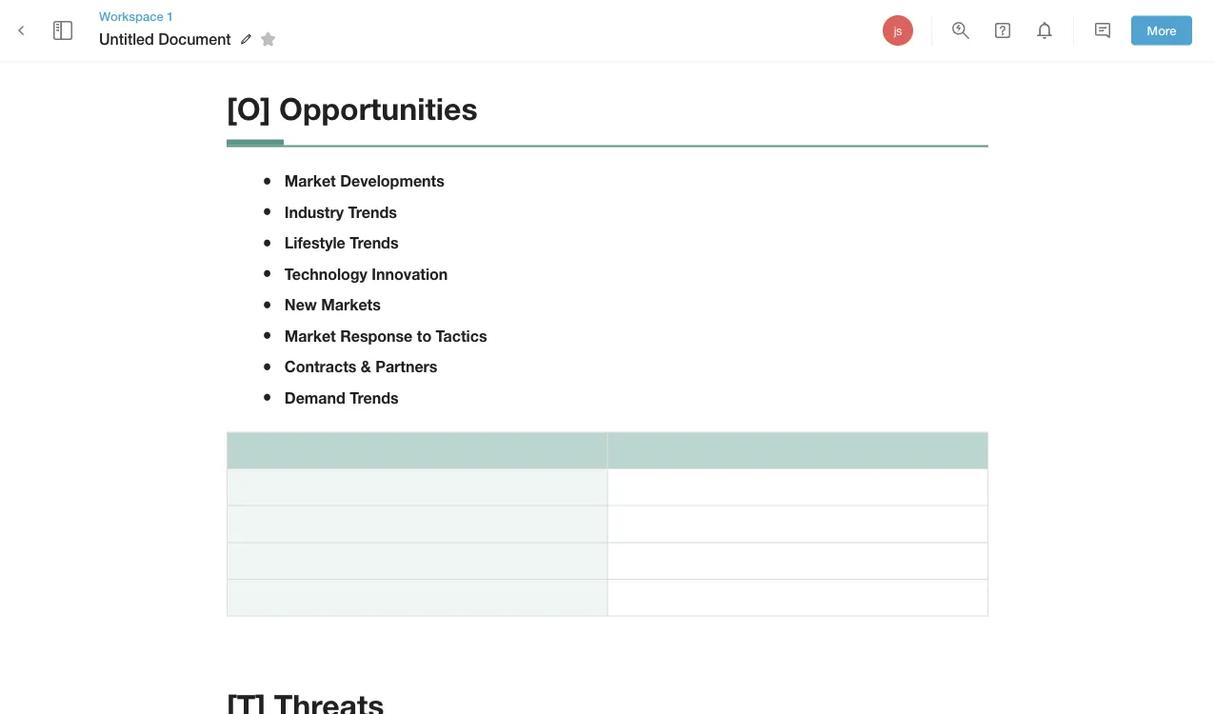 Task type: describe. For each thing, give the bounding box(es) containing it.
innovation
[[372, 265, 448, 283]]

workspace 1 link
[[99, 8, 283, 25]]

market for market developments
[[285, 172, 336, 190]]

new markets
[[285, 296, 381, 314]]

response
[[340, 327, 413, 345]]

trends for lifestyle trends
[[350, 234, 399, 252]]

new
[[285, 296, 317, 314]]

market response to tactics
[[285, 327, 487, 345]]

market developments
[[285, 172, 445, 190]]

developments
[[340, 172, 445, 190]]

[o]
[[227, 91, 271, 127]]

untitled document
[[99, 30, 231, 48]]

opportunities
[[279, 91, 478, 127]]

[o] opportunities
[[227, 91, 478, 127]]

favorite image
[[257, 28, 280, 51]]

technology
[[285, 265, 368, 283]]

lifestyle
[[285, 234, 346, 252]]

demand trends
[[285, 389, 399, 407]]

market for market response to tactics
[[285, 327, 336, 345]]

tactics
[[436, 327, 487, 345]]

workspace 1
[[99, 8, 174, 23]]

trends for demand trends
[[350, 389, 399, 407]]



Task type: locate. For each thing, give the bounding box(es) containing it.
1 vertical spatial market
[[285, 327, 336, 345]]

lifestyle trends
[[285, 234, 399, 252]]

market up industry
[[285, 172, 336, 190]]

workspace
[[99, 8, 164, 23]]

trends down &
[[350, 389, 399, 407]]

contracts & partners
[[285, 358, 438, 376]]

more
[[1148, 23, 1177, 38]]

demand
[[285, 389, 346, 407]]

more button
[[1132, 16, 1193, 45]]

untitled
[[99, 30, 154, 48]]

0 vertical spatial market
[[285, 172, 336, 190]]

0 vertical spatial trends
[[348, 203, 397, 221]]

1 vertical spatial trends
[[350, 234, 399, 252]]

trends down market developments
[[348, 203, 397, 221]]

industry
[[285, 203, 344, 221]]

technology innovation
[[285, 265, 448, 283]]

2 vertical spatial trends
[[350, 389, 399, 407]]

market down new
[[285, 327, 336, 345]]

markets
[[321, 296, 381, 314]]

market
[[285, 172, 336, 190], [285, 327, 336, 345]]

document
[[158, 30, 231, 48]]

trends
[[348, 203, 397, 221], [350, 234, 399, 252], [350, 389, 399, 407]]

js button
[[880, 12, 916, 49]]

to
[[417, 327, 432, 345]]

trends for industry trends
[[348, 203, 397, 221]]

trends up 'technology innovation'
[[350, 234, 399, 252]]

1
[[167, 8, 174, 23]]

2 market from the top
[[285, 327, 336, 345]]

partners
[[376, 358, 438, 376]]

&
[[361, 358, 371, 376]]

contracts
[[285, 358, 357, 376]]

1 market from the top
[[285, 172, 336, 190]]

js
[[894, 24, 902, 37]]

industry trends
[[285, 203, 397, 221]]



Task type: vqa. For each thing, say whether or not it's contained in the screenshot.
middle Trends
yes



